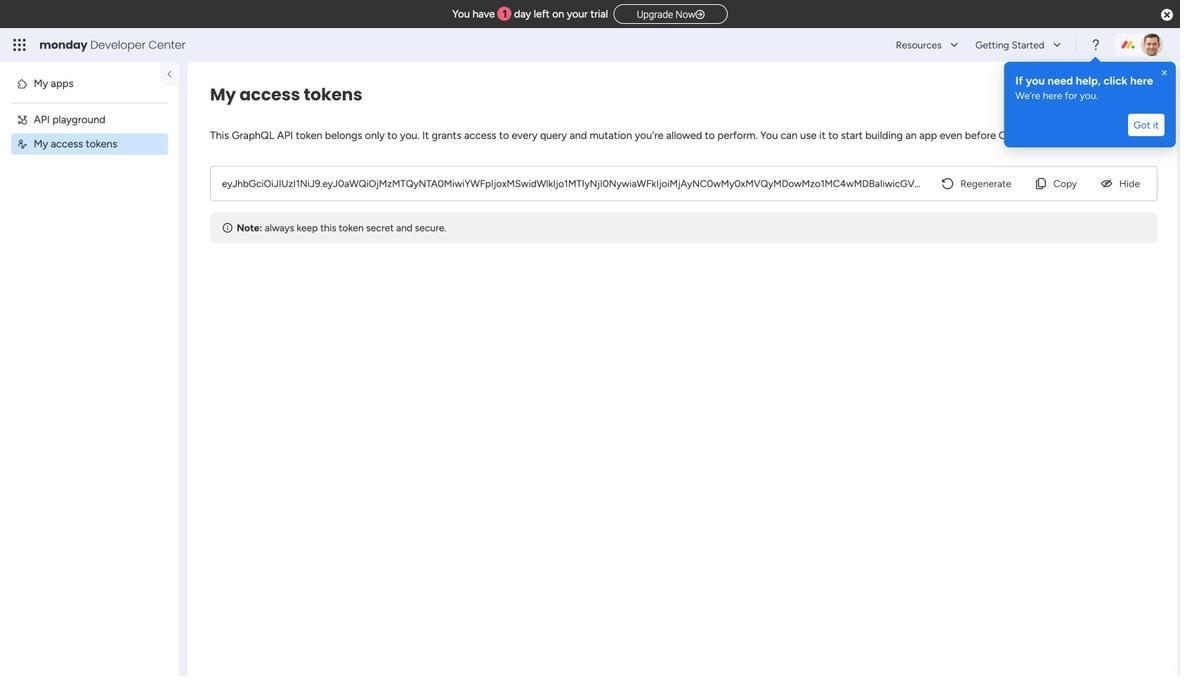 Task type: vqa. For each thing, say whether or not it's contained in the screenshot.
dapulse rightstroke image
yes



Task type: describe. For each thing, give the bounding box(es) containing it.
select product image
[[13, 38, 27, 52]]

help image
[[1089, 38, 1103, 52]]

close image
[[1159, 67, 1170, 79]]

dapulse close image
[[1161, 8, 1173, 22]]

terry turtle image
[[1141, 34, 1163, 56]]



Task type: locate. For each thing, give the bounding box(es) containing it.
heading
[[1015, 73, 1165, 89]]

dapulse rightstroke image
[[696, 9, 705, 20]]



